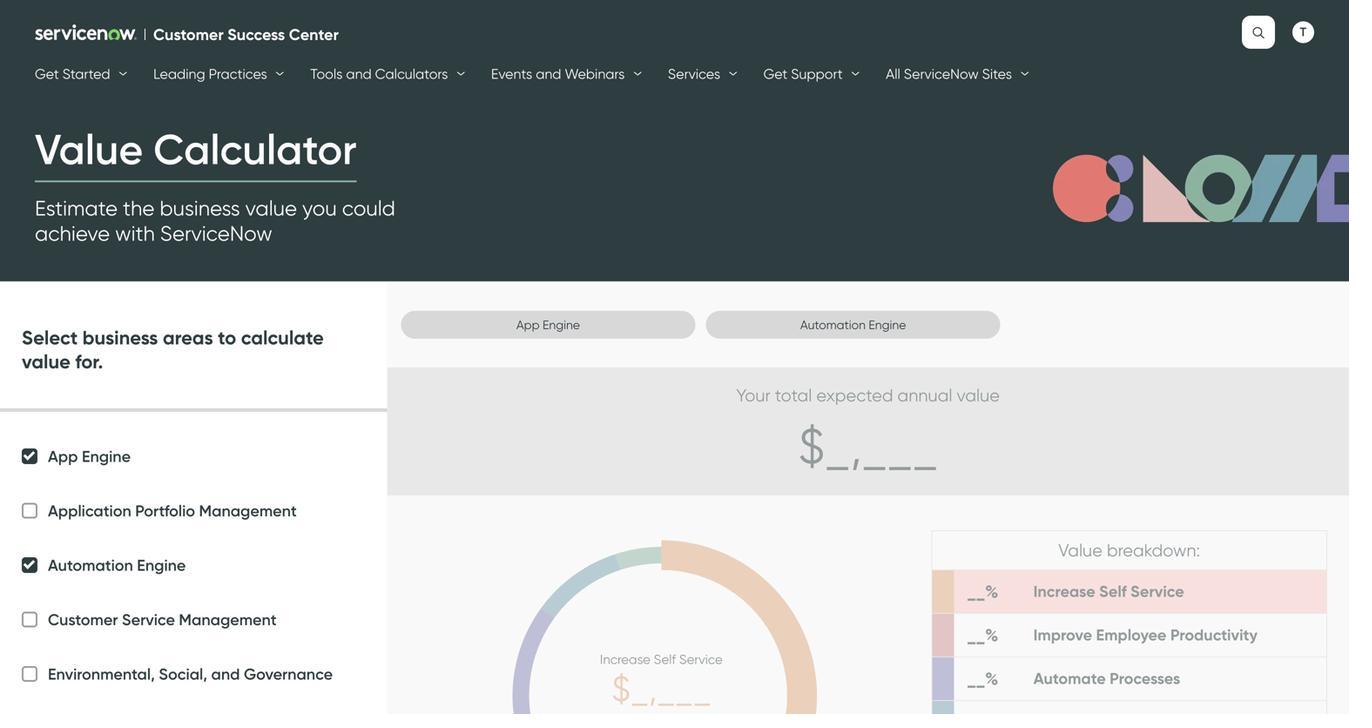 Task type: locate. For each thing, give the bounding box(es) containing it.
management right the 'portfolio'
[[199, 502, 297, 521]]

app engine
[[517, 318, 580, 332], [48, 447, 131, 467]]

events
[[491, 65, 533, 82]]

select business areas to calculate value for.
[[22, 326, 324, 374]]

all
[[886, 65, 901, 82]]

1 horizontal spatial app engine
[[517, 318, 580, 332]]

estimate
[[35, 195, 118, 221]]

0 vertical spatial app
[[517, 318, 540, 332]]

support
[[792, 65, 843, 82]]

customer up leading
[[153, 25, 224, 44]]

0 horizontal spatial automation engine
[[48, 556, 186, 576]]

get left support
[[764, 65, 788, 82]]

and right social,
[[211, 665, 240, 685]]

1 horizontal spatial app
[[517, 318, 540, 332]]

app engine for application portfolio management
[[48, 447, 131, 467]]

0 horizontal spatial app
[[48, 447, 78, 467]]

estimate the business value you could achieve with servicenow
[[35, 195, 396, 246]]

center
[[289, 25, 339, 44]]

0 vertical spatial automation
[[801, 318, 866, 332]]

1 horizontal spatial customer
[[153, 25, 224, 44]]

get started link
[[35, 57, 110, 92]]

value calculator
[[35, 124, 357, 175]]

value left for.
[[22, 350, 71, 374]]

0 horizontal spatial value
[[22, 350, 71, 374]]

and right events
[[536, 65, 562, 82]]

2 get from the left
[[764, 65, 788, 82]]

get support
[[764, 65, 843, 82]]

1 get from the left
[[35, 65, 59, 82]]

app
[[517, 318, 540, 332], [48, 447, 78, 467]]

and
[[346, 65, 372, 82], [536, 65, 562, 82], [211, 665, 240, 685]]

get inside get started link
[[35, 65, 59, 82]]

2 horizontal spatial and
[[536, 65, 562, 82]]

value
[[35, 124, 143, 175]]

0 horizontal spatial automation
[[48, 556, 133, 576]]

1 vertical spatial management
[[179, 610, 277, 630]]

0 vertical spatial customer
[[153, 25, 224, 44]]

success
[[228, 25, 285, 44]]

1 vertical spatial app engine
[[48, 447, 131, 467]]

0 horizontal spatial servicenow
[[160, 221, 272, 246]]

value
[[245, 195, 297, 221], [22, 350, 71, 374]]

1 vertical spatial servicenow
[[160, 221, 272, 246]]

management
[[199, 502, 297, 521], [179, 610, 277, 630]]

services link
[[668, 57, 721, 92]]

calculator
[[154, 124, 357, 175]]

customer for customer success center
[[153, 25, 224, 44]]

0 horizontal spatial customer
[[48, 610, 118, 630]]

0 vertical spatial servicenow
[[904, 65, 979, 82]]

0 vertical spatial value
[[245, 195, 297, 221]]

app engine for automation engine
[[517, 318, 580, 332]]

get left the started
[[35, 65, 59, 82]]

get
[[35, 65, 59, 82], [764, 65, 788, 82]]

environmental, social, and governance
[[48, 665, 333, 685]]

the
[[123, 195, 155, 221]]

services
[[668, 65, 721, 82]]

1 horizontal spatial automation
[[801, 318, 866, 332]]

servicenow
[[904, 65, 979, 82], [160, 221, 272, 246]]

0 horizontal spatial app engine
[[48, 447, 131, 467]]

1 vertical spatial automation engine
[[48, 556, 186, 576]]

1 horizontal spatial servicenow
[[904, 65, 979, 82]]

1 horizontal spatial automation engine
[[801, 318, 907, 332]]

and right tools
[[346, 65, 372, 82]]

get inside get support link
[[764, 65, 788, 82]]

customer up environmental,
[[48, 610, 118, 630]]

management up "environmental, social, and governance"
[[179, 610, 277, 630]]

business left areas
[[83, 326, 158, 350]]

0 vertical spatial app engine
[[517, 318, 580, 332]]

servicenow right with
[[160, 221, 272, 246]]

get for get started
[[35, 65, 59, 82]]

get support link
[[764, 57, 843, 92]]

select
[[22, 326, 78, 350]]

calculators
[[375, 65, 448, 82]]

1 horizontal spatial and
[[346, 65, 372, 82]]

1 vertical spatial business
[[83, 326, 158, 350]]

portfolio
[[135, 502, 195, 521]]

1 vertical spatial app
[[48, 447, 78, 467]]

and for tools
[[346, 65, 372, 82]]

get for get support
[[764, 65, 788, 82]]

customer
[[153, 25, 224, 44], [48, 610, 118, 630]]

customer success center link
[[35, 24, 344, 44]]

sites
[[983, 65, 1013, 82]]

tools and calculators link
[[310, 57, 448, 92]]

0 horizontal spatial and
[[211, 665, 240, 685]]

leading
[[153, 65, 205, 82]]

automation engine
[[801, 318, 907, 332], [48, 556, 186, 576]]

and for events
[[536, 65, 562, 82]]

0 vertical spatial management
[[199, 502, 297, 521]]

0 vertical spatial automation engine
[[801, 318, 907, 332]]

engine
[[543, 318, 580, 332], [869, 318, 907, 332], [82, 447, 131, 467], [137, 556, 186, 576]]

1 horizontal spatial business
[[160, 195, 240, 221]]

1 horizontal spatial get
[[764, 65, 788, 82]]

get started
[[35, 65, 110, 82]]

value left you
[[245, 195, 297, 221]]

0 horizontal spatial business
[[83, 326, 158, 350]]

1 vertical spatial value
[[22, 350, 71, 374]]

tools
[[310, 65, 343, 82]]

1 horizontal spatial value
[[245, 195, 297, 221]]

business
[[160, 195, 240, 221], [83, 326, 158, 350]]

0 horizontal spatial get
[[35, 65, 59, 82]]

1 vertical spatial customer
[[48, 610, 118, 630]]

events and webinars link
[[491, 57, 625, 92]]

automation
[[801, 318, 866, 332], [48, 556, 133, 576]]

webinars
[[565, 65, 625, 82]]

business down value calculator
[[160, 195, 240, 221]]

service
[[122, 610, 175, 630]]

application portfolio management
[[48, 502, 297, 521]]

leading practices
[[153, 65, 267, 82]]

servicenow right all in the top of the page
[[904, 65, 979, 82]]

0 vertical spatial business
[[160, 195, 240, 221]]

areas
[[163, 326, 213, 350]]

management for customer service management
[[179, 610, 277, 630]]



Task type: describe. For each thing, give the bounding box(es) containing it.
to
[[218, 326, 236, 350]]

social,
[[159, 665, 207, 685]]

governance
[[244, 665, 333, 685]]

business inside estimate the business value you could achieve with servicenow
[[160, 195, 240, 221]]

servicenow inside estimate the business value you could achieve with servicenow
[[160, 221, 272, 246]]

you
[[302, 195, 337, 221]]

application
[[48, 502, 131, 521]]

value inside 'select business areas to calculate value for.'
[[22, 350, 71, 374]]

business inside 'select business areas to calculate value for.'
[[83, 326, 158, 350]]

environmental,
[[48, 665, 155, 685]]

customer service management
[[48, 610, 277, 630]]

customer for customer service management
[[48, 610, 118, 630]]

value inside estimate the business value you could achieve with servicenow
[[245, 195, 297, 221]]

customer success center
[[153, 25, 339, 44]]

all servicenow sites
[[886, 65, 1013, 82]]

practices
[[209, 65, 267, 82]]

could
[[342, 195, 396, 221]]

with
[[115, 221, 155, 246]]

achieve
[[35, 221, 110, 246]]

leading practices link
[[153, 57, 267, 92]]

app for application portfolio management
[[48, 447, 78, 467]]

management for application portfolio management
[[199, 502, 297, 521]]

app for automation engine
[[517, 318, 540, 332]]

all servicenow sites link
[[886, 57, 1013, 92]]

tools and calculators
[[310, 65, 448, 82]]

1 vertical spatial automation
[[48, 556, 133, 576]]

for.
[[75, 350, 103, 374]]

calculate
[[241, 326, 324, 350]]

events and webinars
[[491, 65, 625, 82]]

started
[[62, 65, 110, 82]]



Task type: vqa. For each thing, say whether or not it's contained in the screenshot.
the left App Engine
yes



